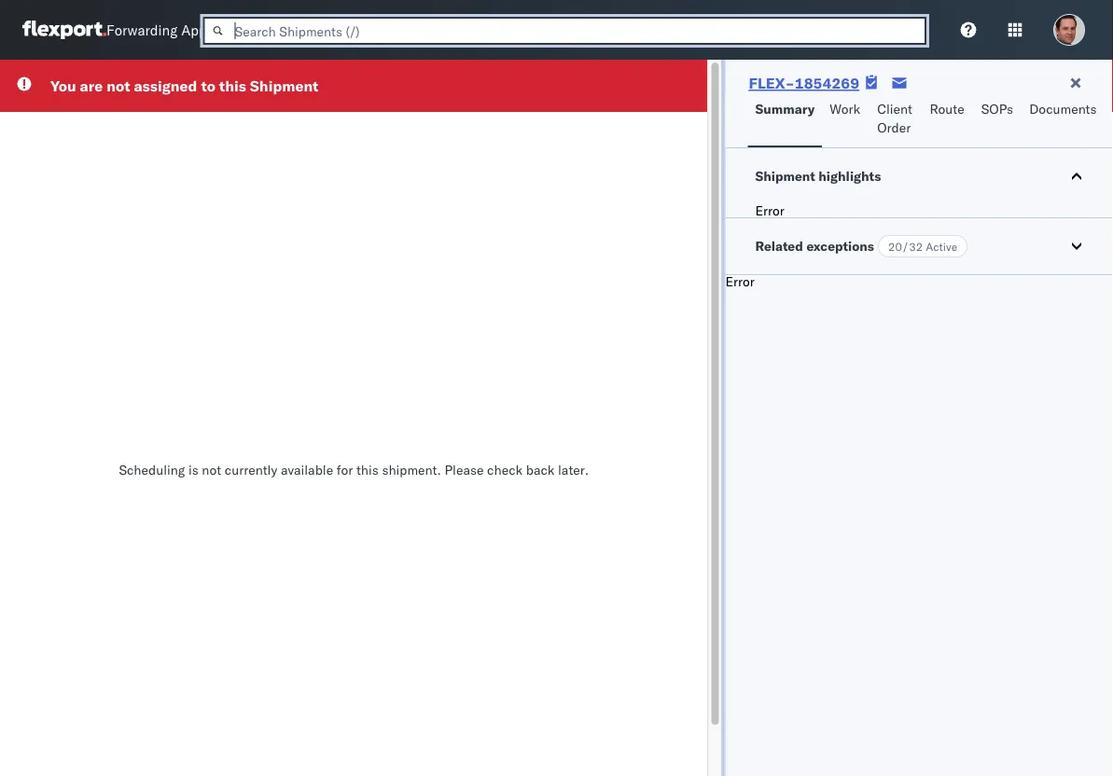 Task type: vqa. For each thing, say whether or not it's contained in the screenshot.
Change
no



Task type: describe. For each thing, give the bounding box(es) containing it.
currently
[[225, 462, 278, 479]]

scheduling
[[119, 462, 185, 479]]

summary button
[[748, 92, 823, 148]]

route
[[930, 101, 965, 117]]

Search Shipments (/) text field
[[203, 17, 927, 45]]

0 vertical spatial this
[[219, 77, 246, 95]]

20/32
[[889, 239, 924, 253]]

forwarding app
[[106, 21, 207, 39]]

work button
[[823, 92, 870, 148]]

to
[[201, 77, 216, 95]]

for
[[337, 462, 353, 479]]

highlights
[[819, 168, 882, 184]]

summary
[[756, 101, 815, 117]]

20/32 active
[[889, 239, 958, 253]]

0 horizontal spatial error
[[726, 274, 755, 290]]

app
[[181, 21, 207, 39]]

forwarding
[[106, 21, 178, 39]]

1854269
[[795, 74, 860, 92]]

back
[[526, 462, 555, 479]]

are
[[80, 77, 103, 95]]

available
[[281, 462, 333, 479]]

scheduling is not currently available for this shipment. please check back later.
[[119, 462, 589, 479]]

shipment highlights button
[[726, 148, 1114, 204]]

you are not assigned to this shipment
[[50, 77, 319, 95]]

exceptions
[[807, 238, 875, 254]]

please
[[445, 462, 484, 479]]

1 horizontal spatial this
[[357, 462, 379, 479]]



Task type: locate. For each thing, give the bounding box(es) containing it.
later.
[[558, 462, 589, 479]]

shipment inside button
[[756, 168, 816, 184]]

0 vertical spatial shipment
[[250, 77, 319, 95]]

1 horizontal spatial not
[[202, 462, 221, 479]]

shipment down summary button
[[756, 168, 816, 184]]

forwarding app link
[[22, 21, 207, 39]]

assigned
[[134, 77, 197, 95]]

client
[[878, 101, 913, 117]]

documents button
[[1023, 92, 1109, 148]]

related exceptions
[[756, 238, 875, 254]]

sops button
[[974, 92, 1023, 148]]

active
[[926, 239, 958, 253]]

is
[[189, 462, 199, 479]]

1 horizontal spatial error
[[756, 203, 785, 219]]

error
[[756, 203, 785, 219], [726, 274, 755, 290]]

0 horizontal spatial shipment
[[250, 77, 319, 95]]

route button
[[923, 92, 974, 148]]

not right is
[[202, 462, 221, 479]]

this right to
[[219, 77, 246, 95]]

1 vertical spatial this
[[357, 462, 379, 479]]

this right for
[[357, 462, 379, 479]]

client order button
[[870, 92, 923, 148]]

client order
[[878, 101, 913, 136]]

0 vertical spatial not
[[107, 77, 130, 95]]

this
[[219, 77, 246, 95], [357, 462, 379, 479]]

flexport. image
[[22, 21, 106, 39]]

documents
[[1030, 101, 1098, 117]]

not right are
[[107, 77, 130, 95]]

1 horizontal spatial shipment
[[756, 168, 816, 184]]

flex-1854269
[[749, 74, 860, 92]]

not
[[107, 77, 130, 95], [202, 462, 221, 479]]

not for are
[[107, 77, 130, 95]]

check
[[487, 462, 523, 479]]

you
[[50, 77, 76, 95]]

shipment
[[250, 77, 319, 95], [756, 168, 816, 184]]

not for is
[[202, 462, 221, 479]]

flex-
[[749, 74, 795, 92]]

order
[[878, 120, 911, 136]]

1 vertical spatial shipment
[[756, 168, 816, 184]]

shipment highlights
[[756, 168, 882, 184]]

1 vertical spatial error
[[726, 274, 755, 290]]

sops
[[982, 101, 1014, 117]]

1 vertical spatial not
[[202, 462, 221, 479]]

flex-1854269 link
[[749, 74, 860, 92]]

shipment.
[[382, 462, 441, 479]]

0 horizontal spatial this
[[219, 77, 246, 95]]

related
[[756, 238, 804, 254]]

shipment right to
[[250, 77, 319, 95]]

0 horizontal spatial not
[[107, 77, 130, 95]]

work
[[830, 101, 861, 117]]

0 vertical spatial error
[[756, 203, 785, 219]]



